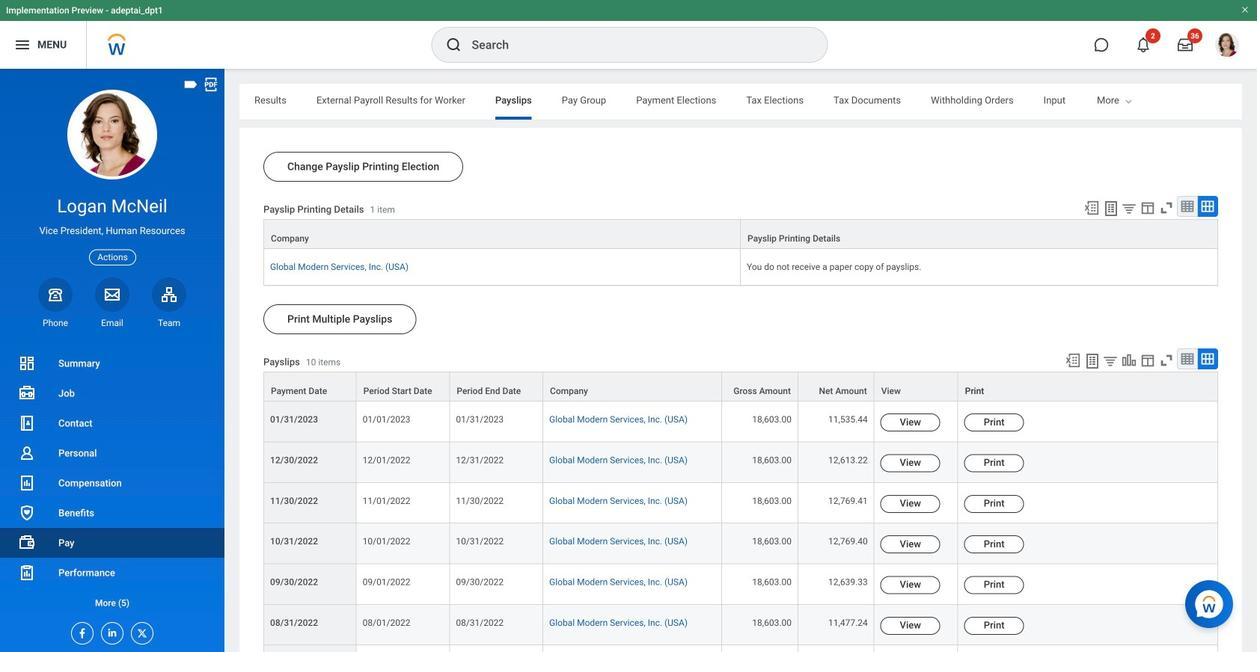 Task type: vqa. For each thing, say whether or not it's contained in the screenshot.
Navigation Pane region
yes



Task type: describe. For each thing, give the bounding box(es) containing it.
table image for 2nd expand table icon
[[1180, 352, 1195, 367]]

notifications large image
[[1136, 37, 1151, 52]]

2 cell from the left
[[450, 646, 543, 653]]

email logan mcneil element
[[95, 317, 130, 329]]

profile logan mcneil image
[[1216, 33, 1240, 60]]

6 cell from the left
[[875, 646, 959, 653]]

phone logan mcneil element
[[38, 317, 73, 329]]

job image
[[18, 385, 36, 403]]

1 expand table image from the top
[[1201, 199, 1216, 214]]

facebook image
[[72, 624, 88, 640]]

toolbar for eighth row from the bottom of the page
[[1058, 349, 1219, 372]]

4 row from the top
[[263, 402, 1219, 443]]

summary image
[[18, 355, 36, 373]]

2 click to view/edit grid preferences image from the top
[[1140, 353, 1157, 369]]

tag image
[[183, 76, 199, 93]]

benefits image
[[18, 505, 36, 522]]

Search Workday  search field
[[472, 28, 797, 61]]

2 expand table image from the top
[[1201, 352, 1216, 367]]

3 row from the top
[[263, 372, 1219, 402]]

inbox large image
[[1178, 37, 1193, 52]]

6 row from the top
[[263, 483, 1219, 524]]

table image for 2nd expand table icon from the bottom
[[1180, 199, 1195, 214]]

search image
[[445, 36, 463, 54]]

fullscreen image
[[1159, 200, 1175, 216]]

5 cell from the left
[[799, 646, 875, 653]]

navigation pane region
[[0, 69, 225, 653]]

select to filter grid data image
[[1121, 201, 1138, 216]]

pay image
[[18, 534, 36, 552]]



Task type: locate. For each thing, give the bounding box(es) containing it.
export to worksheets image left select to filter grid data image
[[1084, 353, 1102, 371]]

personal image
[[18, 445, 36, 463]]

table image
[[1180, 199, 1195, 214], [1180, 352, 1195, 367]]

mail image
[[103, 286, 121, 304]]

toolbar
[[1077, 196, 1219, 219], [1058, 349, 1219, 372]]

export to worksheets image for select to filter grid data icon
[[1103, 200, 1121, 218]]

expand table image right fullscreen icon
[[1201, 199, 1216, 214]]

click to view/edit grid preferences image left fullscreen icon
[[1140, 200, 1157, 216]]

click to view/edit grid preferences image left fullscreen image
[[1140, 353, 1157, 369]]

7 row from the top
[[263, 524, 1219, 565]]

3 cell from the left
[[543, 646, 722, 653]]

8 row from the top
[[263, 565, 1219, 605]]

expand table image right fullscreen image
[[1201, 352, 1216, 367]]

2 table image from the top
[[1180, 352, 1195, 367]]

0 vertical spatial export to excel image
[[1084, 200, 1100, 216]]

phone image
[[45, 286, 66, 304]]

2 row from the top
[[263, 249, 1219, 286]]

table image right fullscreen icon
[[1180, 199, 1195, 214]]

1 row from the top
[[263, 219, 1219, 250]]

export to excel image left select to filter grid data icon
[[1084, 200, 1100, 216]]

linkedin image
[[102, 624, 118, 639]]

export to worksheets image left select to filter grid data icon
[[1103, 200, 1121, 218]]

team logan mcneil element
[[152, 317, 186, 329]]

1 vertical spatial toolbar
[[1058, 349, 1219, 372]]

1 vertical spatial table image
[[1180, 352, 1195, 367]]

1 table image from the top
[[1180, 199, 1195, 214]]

x image
[[132, 624, 148, 640]]

column header
[[263, 219, 741, 250]]

1 horizontal spatial export to worksheets image
[[1103, 200, 1121, 218]]

row
[[263, 219, 1219, 250], [263, 249, 1219, 286], [263, 372, 1219, 402], [263, 402, 1219, 443], [263, 443, 1219, 483], [263, 483, 1219, 524], [263, 524, 1219, 565], [263, 565, 1219, 605], [263, 605, 1219, 646], [263, 646, 1219, 653]]

1 click to view/edit grid preferences image from the top
[[1140, 200, 1157, 216]]

row header
[[263, 646, 357, 653]]

view printable version (pdf) image
[[203, 76, 219, 93]]

toolbar for first row from the top of the page
[[1077, 196, 1219, 219]]

export to worksheets image
[[1103, 200, 1121, 218], [1084, 353, 1102, 371]]

view team image
[[160, 286, 178, 304]]

export to worksheets image for select to filter grid data image
[[1084, 353, 1102, 371]]

1 vertical spatial export to excel image
[[1065, 353, 1082, 369]]

0 vertical spatial toolbar
[[1077, 196, 1219, 219]]

contact image
[[18, 415, 36, 433]]

5 row from the top
[[263, 443, 1219, 483]]

10 row from the top
[[263, 646, 1219, 653]]

1 vertical spatial expand table image
[[1201, 352, 1216, 367]]

1 vertical spatial click to view/edit grid preferences image
[[1140, 353, 1157, 369]]

performance image
[[18, 564, 36, 582]]

0 vertical spatial expand table image
[[1201, 199, 1216, 214]]

click to view/edit grid preferences image
[[1140, 200, 1157, 216], [1140, 353, 1157, 369]]

compensation image
[[18, 475, 36, 493]]

export to excel image for export to worksheets image corresponding to select to filter grid data icon
[[1084, 200, 1100, 216]]

expand table image
[[1201, 199, 1216, 214], [1201, 352, 1216, 367]]

export to excel image for select to filter grid data image's export to worksheets image
[[1065, 353, 1082, 369]]

banner
[[0, 0, 1258, 69]]

0 horizontal spatial export to excel image
[[1065, 353, 1082, 369]]

table image right fullscreen image
[[1180, 352, 1195, 367]]

select to filter grid data image
[[1103, 353, 1119, 369]]

0 vertical spatial table image
[[1180, 199, 1195, 214]]

justify image
[[13, 36, 31, 54]]

list
[[0, 349, 225, 618]]

7 cell from the left
[[959, 646, 1219, 653]]

fullscreen image
[[1159, 353, 1175, 369]]

export to excel image
[[1084, 200, 1100, 216], [1065, 353, 1082, 369]]

0 horizontal spatial export to worksheets image
[[1084, 353, 1102, 371]]

1 horizontal spatial export to excel image
[[1084, 200, 1100, 216]]

export to excel image left select to filter grid data image
[[1065, 353, 1082, 369]]

0 vertical spatial click to view/edit grid preferences image
[[1140, 200, 1157, 216]]

close environment banner image
[[1241, 5, 1250, 14]]

tab list
[[240, 84, 1258, 120]]

cell
[[357, 646, 450, 653], [450, 646, 543, 653], [543, 646, 722, 653], [722, 646, 799, 653], [799, 646, 875, 653], [875, 646, 959, 653], [959, 646, 1219, 653]]

1 cell from the left
[[357, 646, 450, 653]]

4 cell from the left
[[722, 646, 799, 653]]

0 vertical spatial export to worksheets image
[[1103, 200, 1121, 218]]

9 row from the top
[[263, 605, 1219, 646]]

1 vertical spatial export to worksheets image
[[1084, 353, 1102, 371]]



